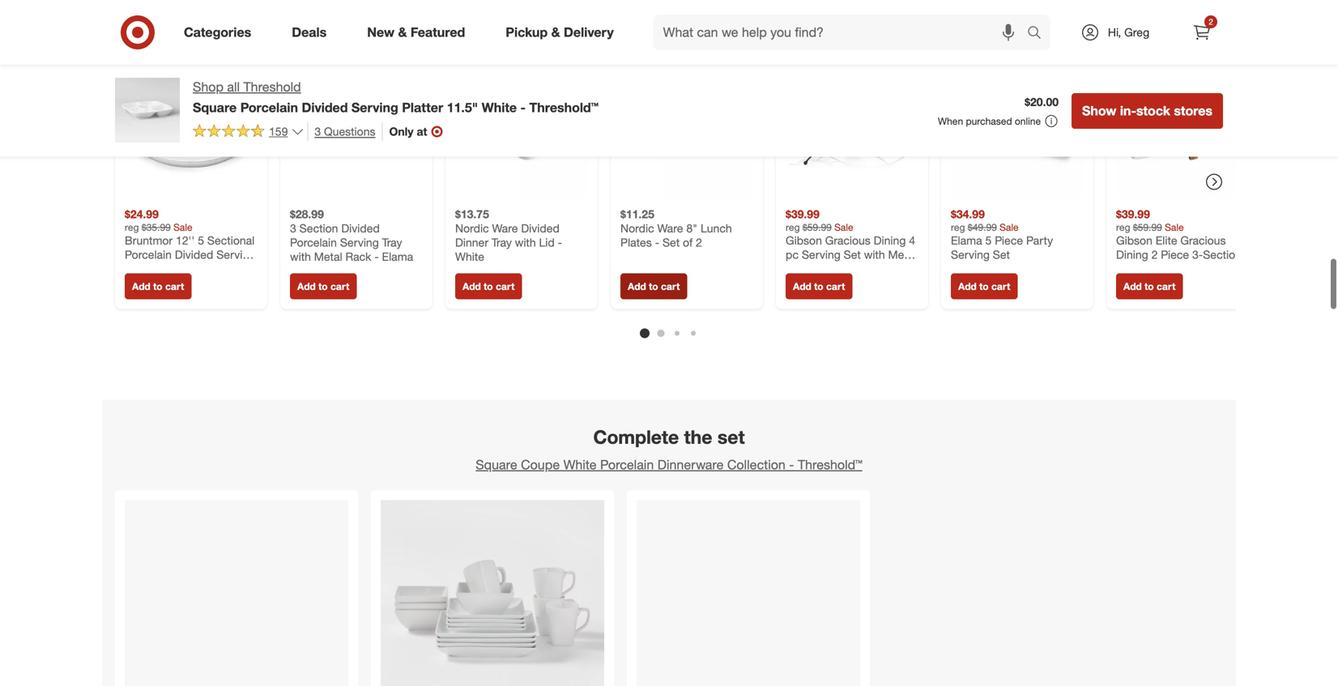 Task type: describe. For each thing, give the bounding box(es) containing it.
square coupe white porcelain dinnerware collection - threshold™
[[476, 457, 863, 473]]

of
[[683, 236, 693, 250]]

hi,
[[1108, 25, 1121, 39]]

1 horizontal spatial square
[[476, 457, 517, 473]]

- inside $13.75 nordic ware divided dinner tray with lid - white
[[558, 236, 562, 250]]

elama inside $28.99 3 section divided porcelain serving tray with metal rack - elama
[[382, 250, 413, 264]]

threshold™ inside shop all threshold square porcelain divided serving platter 11.5" white - threshold™
[[529, 100, 599, 115]]

add to cart button for set
[[951, 274, 1018, 300]]

with inside $13.75 nordic ware divided dinner tray with lid - white
[[515, 236, 536, 250]]

$35.99
[[142, 221, 171, 233]]

divided inside $24.99 reg $35.99 sale bruntmor 12'' 5 sectional porcelain divided serving platter - white
[[175, 248, 213, 262]]

online
[[1015, 115, 1041, 127]]

add to cart for serving
[[793, 280, 845, 293]]

sectional
[[207, 233, 255, 248]]

16pc porcelain square rim dinnerware set - threshold™ image
[[381, 500, 604, 686]]

stores
[[1174, 103, 1213, 119]]

collection
[[727, 457, 786, 473]]

porcelain inside $28.99 3 section divided porcelain serving tray with metal rack - elama
[[290, 236, 337, 250]]

delivery
[[564, 24, 614, 40]]

$39.99 for $39.99 reg $59.99 sale gibson gracious dining 4 pc serving set with metal rack in white
[[786, 207, 820, 221]]

divided inside shop all threshold square porcelain divided serving platter 11.5" white - threshold™
[[302, 100, 348, 115]]

add for $13.75 nordic ware divided dinner tray with lid - white
[[463, 280, 481, 293]]

to for serving
[[814, 280, 824, 293]]

$24.99 reg $35.99 sale bruntmor 12'' 5 sectional porcelain divided serving platter - white
[[125, 207, 255, 276]]

to for rack
[[318, 280, 328, 293]]

reg for gibson
[[786, 221, 800, 233]]

$11.25
[[621, 207, 655, 221]]

159 link
[[193, 122, 304, 142]]

new & featured link
[[353, 15, 486, 50]]

add to cart for set
[[958, 280, 1011, 293]]

$28.99 3 section divided porcelain serving tray with metal rack - elama
[[290, 207, 413, 264]]

greg
[[1125, 25, 1150, 39]]

add to cart button for divided
[[125, 274, 192, 300]]

white inside $13.75 nordic ware divided dinner tray with lid - white
[[455, 250, 484, 264]]

cart for divided
[[165, 280, 184, 293]]

12''
[[176, 233, 195, 248]]

the
[[684, 426, 713, 449]]

serving inside $28.99 3 section divided porcelain serving tray with metal rack - elama
[[340, 236, 379, 250]]

gibson elite gracious dining 2 piece 3-section stoneware tidbit dish with acacia wood stand in white image
[[1116, 65, 1249, 197]]

$49.99
[[968, 221, 997, 233]]

$13.75 nordic ware divided dinner tray with lid - white
[[455, 207, 562, 264]]

shop
[[193, 79, 224, 95]]

divided inside $13.75 nordic ware divided dinner tray with lid - white
[[521, 221, 560, 236]]

3 inside $28.99 3 section divided porcelain serving tray with metal rack - elama
[[290, 221, 296, 236]]

show in-stock stores button
[[1072, 93, 1223, 129]]

5 inside $34.99 reg $49.99 sale elama 5 piece party serving set
[[986, 233, 992, 248]]

porcelain inside $24.99 reg $35.99 sale bruntmor 12'' 5 sectional porcelain divided serving platter - white
[[125, 248, 172, 262]]

dining
[[874, 233, 906, 248]]

cart for set
[[992, 280, 1011, 293]]

only
[[389, 124, 414, 138]]

$39.99 reg $59.99 sale
[[1116, 207, 1184, 233]]

plates
[[621, 236, 652, 250]]

- inside $24.99 reg $35.99 sale bruntmor 12'' 5 sectional porcelain divided serving platter - white
[[161, 262, 166, 276]]

159
[[269, 124, 288, 138]]

$24.99
[[125, 207, 159, 221]]

sale for 5
[[1000, 221, 1019, 233]]

serving inside $24.99 reg $35.99 sale bruntmor 12'' 5 sectional porcelain divided serving platter - white
[[217, 248, 255, 262]]

stock
[[1137, 103, 1171, 119]]

ware for with
[[492, 221, 518, 236]]

white right coupe
[[564, 457, 597, 473]]

reg inside $39.99 reg $59.99 sale
[[1116, 221, 1131, 233]]

similar items
[[612, 15, 727, 38]]

party
[[1027, 233, 1053, 248]]

featured
[[411, 24, 465, 40]]

image of square porcelain divided serving platter 11.5" white - threshold™ image
[[115, 78, 180, 143]]

show in-stock stores
[[1082, 103, 1213, 119]]

$20.00
[[1025, 95, 1059, 109]]

porcelain inside shop all threshold square porcelain divided serving platter 11.5" white - threshold™
[[240, 100, 298, 115]]

with inside $39.99 reg $59.99 sale gibson gracious dining 4 pc serving set with metal rack in white
[[864, 248, 885, 262]]

$39.99 for $39.99 reg $59.99 sale
[[1116, 207, 1150, 221]]

nordic for $13.75
[[455, 221, 489, 236]]

$34.99 reg $49.99 sale elama 5 piece party serving set
[[951, 207, 1053, 262]]

3 questions link
[[307, 122, 376, 141]]

pickup & delivery link
[[492, 15, 634, 50]]

new
[[367, 24, 395, 40]]

- inside $11.25 nordic ware 8" lunch plates - set of 2
[[655, 236, 660, 250]]

4
[[909, 233, 916, 248]]

dinner
[[455, 236, 489, 250]]

- inside shop all threshold square porcelain divided serving platter 11.5" white - threshold™
[[521, 100, 526, 115]]

complete the set
[[593, 426, 745, 449]]

to for divided
[[153, 280, 163, 293]]

11.5"
[[447, 100, 478, 115]]

add to cart for divided
[[132, 280, 184, 293]]

metal inside $39.99 reg $59.99 sale gibson gracious dining 4 pc serving set with metal rack in white
[[888, 248, 917, 262]]

when purchased online
[[938, 115, 1041, 127]]

sale inside $39.99 reg $59.99 sale
[[1165, 221, 1184, 233]]

gracious
[[825, 233, 871, 248]]

porcelain down "complete"
[[600, 457, 654, 473]]

search
[[1020, 26, 1059, 42]]

nordic ware 8" lunch plates - set of 2 image
[[621, 65, 754, 197]]

show
[[1082, 103, 1117, 119]]

complete
[[593, 426, 679, 449]]

reg for elama
[[951, 221, 965, 233]]

tray inside $13.75 nordic ware divided dinner tray with lid - white
[[492, 236, 512, 250]]

$59.99 for $39.99 reg $59.99 sale gibson gracious dining 4 pc serving set with metal rack in white
[[803, 221, 832, 233]]

add to cart for 2
[[628, 280, 680, 293]]

at
[[417, 124, 427, 138]]

search button
[[1020, 15, 1059, 53]]

8"
[[687, 221, 698, 236]]

nordic for $11.25
[[621, 221, 654, 236]]

add to cart button for white
[[455, 274, 522, 300]]

reg for bruntmor
[[125, 221, 139, 233]]

set inside $34.99 reg $49.99 sale elama 5 piece party serving set
[[993, 248, 1010, 262]]

$11.25 nordic ware 8" lunch plates - set of 2
[[621, 207, 732, 250]]

set inside $11.25 nordic ware 8" lunch plates - set of 2
[[663, 236, 680, 250]]

$59.99 for $39.99 reg $59.99 sale
[[1133, 221, 1163, 233]]

& for new
[[398, 24, 407, 40]]



Task type: vqa. For each thing, say whether or not it's contained in the screenshot.
Set in the $39.99 reg $59.99 Sale Gibson Gracious Dining 4 pc Serving Set with Metal Rack in White
yes



Task type: locate. For each thing, give the bounding box(es) containing it.
$13.75
[[455, 207, 489, 221]]

deals link
[[278, 15, 347, 50]]

1 horizontal spatial threshold™
[[798, 457, 863, 473]]

$28.99
[[290, 207, 324, 221]]

square left coupe
[[476, 457, 517, 473]]

new & featured
[[367, 24, 465, 40]]

2 reg from the left
[[786, 221, 800, 233]]

1 vertical spatial elama
[[382, 250, 413, 264]]

divided up 3 questions 'link'
[[302, 100, 348, 115]]

4 add to cart button from the left
[[621, 274, 687, 300]]

white inside $39.99 reg $59.99 sale gibson gracious dining 4 pc serving set with metal rack in white
[[827, 262, 856, 276]]

ware
[[492, 221, 518, 236], [657, 221, 683, 236]]

purchased
[[966, 115, 1012, 127]]

add for $34.99 reg $49.99 sale elama 5 piece party serving set
[[958, 280, 977, 293]]

1 $59.99 from the left
[[803, 221, 832, 233]]

add down bruntmor at the top left of the page
[[132, 280, 151, 293]]

add to cart button for serving
[[786, 274, 853, 300]]

to for white
[[484, 280, 493, 293]]

elama down $34.99
[[951, 233, 983, 248]]

shop all threshold square porcelain divided serving platter 11.5" white - threshold™
[[193, 79, 599, 115]]

nordic left of
[[621, 221, 654, 236]]

1 vertical spatial 3
[[290, 221, 296, 236]]

0 horizontal spatial &
[[398, 24, 407, 40]]

set
[[718, 426, 745, 449]]

add down "$49.99" at the right
[[958, 280, 977, 293]]

add to cart down plates
[[628, 280, 680, 293]]

tray right section
[[382, 236, 402, 250]]

add to cart down dinner
[[463, 280, 515, 293]]

0 horizontal spatial nordic
[[455, 221, 489, 236]]

with down section
[[290, 250, 311, 264]]

elama left dinner
[[382, 250, 413, 264]]

similar
[[612, 15, 673, 38]]

1 add from the left
[[132, 280, 151, 293]]

2 inside $11.25 nordic ware 8" lunch plates - set of 2
[[696, 236, 702, 250]]

2 tray from the left
[[492, 236, 512, 250]]

threshold™
[[529, 100, 599, 115], [798, 457, 863, 473]]

platter inside shop all threshold square porcelain divided serving platter 11.5" white - threshold™
[[402, 100, 443, 115]]

1 reg from the left
[[125, 221, 139, 233]]

0 horizontal spatial $59.99
[[803, 221, 832, 233]]

divided right section
[[341, 221, 380, 236]]

3 left 'questions'
[[315, 124, 321, 138]]

set right the 'in'
[[844, 248, 861, 262]]

pickup & delivery
[[506, 24, 614, 40]]

5
[[198, 233, 204, 248], [986, 233, 992, 248]]

4 sale from the left
[[1165, 221, 1184, 233]]

0 horizontal spatial 3
[[290, 221, 296, 236]]

1 add to cart button from the left
[[125, 274, 192, 300]]

1 horizontal spatial 5
[[986, 233, 992, 248]]

metal
[[888, 248, 917, 262], [314, 250, 342, 264]]

rack inside $28.99 3 section divided porcelain serving tray with metal rack - elama
[[346, 250, 371, 264]]

cart for white
[[496, 280, 515, 293]]

metal right the 'gracious'
[[888, 248, 917, 262]]

0 horizontal spatial rack
[[346, 250, 371, 264]]

3 add from the left
[[463, 280, 481, 293]]

1 horizontal spatial $59.99
[[1133, 221, 1163, 233]]

deals
[[292, 24, 327, 40]]

1 horizontal spatial set
[[844, 248, 861, 262]]

square down shop
[[193, 100, 237, 115]]

sale for 12''
[[173, 221, 193, 233]]

add for $24.99 reg $35.99 sale bruntmor 12'' 5 sectional porcelain divided serving platter - white
[[132, 280, 151, 293]]

metal down section
[[314, 250, 342, 264]]

white inside shop all threshold square porcelain divided serving platter 11.5" white - threshold™
[[482, 100, 517, 115]]

platter inside $24.99 reg $35.99 sale bruntmor 12'' 5 sectional porcelain divided serving platter - white
[[125, 262, 158, 276]]

What can we help you find? suggestions appear below search field
[[654, 15, 1031, 50]]

0 horizontal spatial with
[[290, 250, 311, 264]]

gibson
[[786, 233, 822, 248]]

2 $59.99 from the left
[[1133, 221, 1163, 233]]

3 cart from the left
[[496, 280, 515, 293]]

to down the 'in'
[[814, 280, 824, 293]]

2 $39.99 from the left
[[1116, 207, 1150, 221]]

cart for rack
[[331, 280, 349, 293]]

sale inside $24.99 reg $35.99 sale bruntmor 12'' 5 sectional porcelain divided serving platter - white
[[173, 221, 193, 233]]

1 cart from the left
[[165, 280, 184, 293]]

0 vertical spatial elama
[[951, 233, 983, 248]]

add down pc in the top right of the page
[[793, 280, 812, 293]]

gibson gracious dining 4 pc serving set with metal rack in white image
[[786, 65, 919, 197]]

nordic ware divided dinner tray with lid - white image
[[455, 65, 588, 197]]

2 cart from the left
[[331, 280, 349, 293]]

$39.99
[[786, 207, 820, 221], [1116, 207, 1150, 221]]

coupe
[[521, 457, 560, 473]]

0 vertical spatial 2
[[1209, 17, 1214, 27]]

2 right greg at top
[[1209, 17, 1214, 27]]

0 horizontal spatial threshold™
[[529, 100, 599, 115]]

add to cart button down pc in the top right of the page
[[786, 274, 853, 300]]

add for $28.99 3 section divided porcelain serving tray with metal rack - elama
[[297, 280, 316, 293]]

cart for 2
[[661, 280, 680, 293]]

3 reg from the left
[[951, 221, 965, 233]]

sale inside $39.99 reg $59.99 sale gibson gracious dining 4 pc serving set with metal rack in white
[[835, 221, 854, 233]]

serving inside $34.99 reg $49.99 sale elama 5 piece party serving set
[[951, 248, 990, 262]]

1 horizontal spatial metal
[[888, 248, 917, 262]]

tray
[[382, 236, 402, 250], [492, 236, 512, 250]]

5 inside $24.99 reg $35.99 sale bruntmor 12'' 5 sectional porcelain divided serving platter - white
[[198, 233, 204, 248]]

elama inside $34.99 reg $49.99 sale elama 5 piece party serving set
[[951, 233, 983, 248]]

1 horizontal spatial &
[[551, 24, 560, 40]]

reg inside $34.99 reg $49.99 sale elama 5 piece party serving set
[[951, 221, 965, 233]]

white right the 'in'
[[827, 262, 856, 276]]

bruntmor 12'' 5 sectional porcelain divided serving platter - white image
[[125, 65, 258, 197]]

7 cart from the left
[[1157, 280, 1176, 293]]

2 horizontal spatial with
[[864, 248, 885, 262]]

serving right section
[[340, 236, 379, 250]]

platter up at
[[402, 100, 443, 115]]

add down $39.99 reg $59.99 sale in the top right of the page
[[1124, 280, 1142, 293]]

4 cart from the left
[[661, 280, 680, 293]]

0 vertical spatial threshold™
[[529, 100, 599, 115]]

elama
[[951, 233, 983, 248], [382, 250, 413, 264]]

1 horizontal spatial tray
[[492, 236, 512, 250]]

& for pickup
[[551, 24, 560, 40]]

1 horizontal spatial $39.99
[[1116, 207, 1150, 221]]

3
[[315, 124, 321, 138], [290, 221, 296, 236]]

to
[[153, 280, 163, 293], [318, 280, 328, 293], [484, 280, 493, 293], [649, 280, 658, 293], [814, 280, 824, 293], [980, 280, 989, 293], [1145, 280, 1154, 293]]

0 horizontal spatial 5
[[198, 233, 204, 248]]

add to cart
[[132, 280, 184, 293], [297, 280, 349, 293], [463, 280, 515, 293], [628, 280, 680, 293], [793, 280, 845, 293], [958, 280, 1011, 293], [1124, 280, 1176, 293]]

1 horizontal spatial with
[[515, 236, 536, 250]]

1 vertical spatial square
[[476, 457, 517, 473]]

& inside 'link'
[[551, 24, 560, 40]]

0 vertical spatial square
[[193, 100, 237, 115]]

add to cart button
[[125, 274, 192, 300], [290, 274, 357, 300], [455, 274, 522, 300], [621, 274, 687, 300], [786, 274, 853, 300], [951, 274, 1018, 300], [1116, 274, 1183, 300]]

0 horizontal spatial square
[[193, 100, 237, 115]]

add to cart down "piece"
[[958, 280, 1011, 293]]

3 sale from the left
[[1000, 221, 1019, 233]]

lunch
[[701, 221, 732, 236]]

cart down 12''
[[165, 280, 184, 293]]

2 add from the left
[[297, 280, 316, 293]]

3 questions
[[315, 124, 376, 138]]

5 add from the left
[[793, 280, 812, 293]]

add to cart down bruntmor at the top left of the page
[[132, 280, 184, 293]]

add down dinner
[[463, 280, 481, 293]]

1 horizontal spatial 2
[[1209, 17, 1214, 27]]

add to cart button down $39.99 reg $59.99 sale in the top right of the page
[[1116, 274, 1183, 300]]

4 to from the left
[[649, 280, 658, 293]]

to down dinner
[[484, 280, 493, 293]]

$34.99
[[951, 207, 985, 221]]

2 inside 2 link
[[1209, 17, 1214, 27]]

white right 11.5"
[[482, 100, 517, 115]]

with left 4
[[864, 248, 885, 262]]

questions
[[324, 124, 376, 138]]

piece
[[995, 233, 1023, 248]]

white inside $24.99 reg $35.99 sale bruntmor 12'' 5 sectional porcelain divided serving platter - white
[[169, 262, 198, 276]]

tray right dinner
[[492, 236, 512, 250]]

cart for serving
[[826, 280, 845, 293]]

add to cart down $39.99 reg $59.99 sale in the top right of the page
[[1124, 280, 1176, 293]]

add to cart button down dinner
[[455, 274, 522, 300]]

to down $39.99 reg $59.99 sale in the top right of the page
[[1145, 280, 1154, 293]]

serving down "$49.99" at the right
[[951, 248, 990, 262]]

$59.99 inside $39.99 reg $59.99 sale gibson gracious dining 4 pc serving set with metal rack in white
[[803, 221, 832, 233]]

0 horizontal spatial metal
[[314, 250, 342, 264]]

1 5 from the left
[[198, 233, 204, 248]]

1 sale from the left
[[173, 221, 193, 233]]

when
[[938, 115, 963, 127]]

to down plates
[[649, 280, 658, 293]]

0 horizontal spatial $39.99
[[786, 207, 820, 221]]

to down bruntmor at the top left of the page
[[153, 280, 163, 293]]

serving inside shop all threshold square porcelain divided serving platter 11.5" white - threshold™
[[352, 100, 398, 115]]

1 tray from the left
[[382, 236, 402, 250]]

threshold
[[243, 79, 301, 95]]

to down $34.99 reg $49.99 sale elama 5 piece party serving set
[[980, 280, 989, 293]]

divided
[[302, 100, 348, 115], [341, 221, 380, 236], [521, 221, 560, 236], [175, 248, 213, 262]]

serving right pc in the top right of the page
[[802, 248, 841, 262]]

0 vertical spatial platter
[[402, 100, 443, 115]]

section
[[300, 221, 338, 236]]

6 add to cart button from the left
[[951, 274, 1018, 300]]

4 add from the left
[[628, 280, 646, 293]]

add to cart down the 'in'
[[793, 280, 845, 293]]

1 horizontal spatial ware
[[657, 221, 683, 236]]

1 horizontal spatial 3
[[315, 124, 321, 138]]

rack inside $39.99 reg $59.99 sale gibson gracious dining 4 pc serving set with metal rack in white
[[786, 262, 812, 276]]

7 to from the left
[[1145, 280, 1154, 293]]

lid
[[539, 236, 555, 250]]

sale inside $34.99 reg $49.99 sale elama 5 piece party serving set
[[1000, 221, 1019, 233]]

ware inside $11.25 nordic ware 8" lunch plates - set of 2
[[657, 221, 683, 236]]

nordic left lid
[[455, 221, 489, 236]]

3 add to cart from the left
[[463, 280, 515, 293]]

0 horizontal spatial set
[[663, 236, 680, 250]]

elama 5 piece party serving set image
[[951, 65, 1084, 197]]

&
[[398, 24, 407, 40], [551, 24, 560, 40]]

add to cart for rack
[[297, 280, 349, 293]]

1 vertical spatial threshold™
[[798, 457, 863, 473]]

1 to from the left
[[153, 280, 163, 293]]

0 horizontal spatial elama
[[382, 250, 413, 264]]

set
[[663, 236, 680, 250], [844, 248, 861, 262], [993, 248, 1010, 262]]

rack
[[346, 250, 371, 264], [786, 262, 812, 276]]

2 link
[[1185, 15, 1220, 50]]

to down section
[[318, 280, 328, 293]]

3 to from the left
[[484, 280, 493, 293]]

items
[[678, 15, 727, 38]]

add for $39.99 reg $59.99 sale gibson gracious dining 4 pc serving set with metal rack in white
[[793, 280, 812, 293]]

add down plates
[[628, 280, 646, 293]]

only at
[[389, 124, 427, 138]]

serving inside $39.99 reg $59.99 sale gibson gracious dining 4 pc serving set with metal rack in white
[[802, 248, 841, 262]]

categories
[[184, 24, 251, 40]]

hi, greg
[[1108, 25, 1150, 39]]

to for set
[[980, 280, 989, 293]]

ware right $13.75
[[492, 221, 518, 236]]

square inside shop all threshold square porcelain divided serving platter 11.5" white - threshold™
[[193, 100, 237, 115]]

cart down $39.99 reg $59.99 sale in the top right of the page
[[1157, 280, 1176, 293]]

2 ware from the left
[[657, 221, 683, 236]]

set inside $39.99 reg $59.99 sale gibson gracious dining 4 pc serving set with metal rack in white
[[844, 248, 861, 262]]

2 sale from the left
[[835, 221, 854, 233]]

add to cart for white
[[463, 280, 515, 293]]

cart down $11.25 nordic ware 8" lunch plates - set of 2
[[661, 280, 680, 293]]

ware left 8"
[[657, 221, 683, 236]]

$39.99 inside $39.99 reg $59.99 sale gibson gracious dining 4 pc serving set with metal rack in white
[[786, 207, 820, 221]]

7 add to cart button from the left
[[1116, 274, 1183, 300]]

porcelain down threshold
[[240, 100, 298, 115]]

- inside $28.99 3 section divided porcelain serving tray with metal rack - elama
[[374, 250, 379, 264]]

2 5 from the left
[[986, 233, 992, 248]]

sale for gracious
[[835, 221, 854, 233]]

porcelain down the $35.99
[[125, 248, 172, 262]]

nordic inside $11.25 nordic ware 8" lunch plates - set of 2
[[621, 221, 654, 236]]

nordic
[[455, 221, 489, 236], [621, 221, 654, 236]]

square serving bowl 200oz porcelain - threshold™ image
[[637, 500, 860, 686]]

add to cart button for 2
[[621, 274, 687, 300]]

$39.99 reg $59.99 sale gibson gracious dining 4 pc serving set with metal rack in white
[[786, 207, 917, 276]]

square
[[193, 100, 237, 115], [476, 457, 517, 473]]

add
[[132, 280, 151, 293], [297, 280, 316, 293], [463, 280, 481, 293], [628, 280, 646, 293], [793, 280, 812, 293], [958, 280, 977, 293], [1124, 280, 1142, 293]]

white
[[482, 100, 517, 115], [455, 250, 484, 264], [169, 262, 198, 276], [827, 262, 856, 276], [564, 457, 597, 473]]

1 horizontal spatial nordic
[[621, 221, 654, 236]]

1 vertical spatial platter
[[125, 262, 158, 276]]

& right new
[[398, 24, 407, 40]]

threshold™ down pickup & delivery 'link'
[[529, 100, 599, 115]]

add to cart down section
[[297, 280, 349, 293]]

platter down bruntmor at the top left of the page
[[125, 262, 158, 276]]

serving up 'questions'
[[352, 100, 398, 115]]

1 & from the left
[[398, 24, 407, 40]]

add for $11.25 nordic ware 8" lunch plates - set of 2
[[628, 280, 646, 293]]

divided right $13.75
[[521, 221, 560, 236]]

set down "$49.99" at the right
[[993, 248, 1010, 262]]

2 horizontal spatial set
[[993, 248, 1010, 262]]

3 add to cart button from the left
[[455, 274, 522, 300]]

metal inside $28.99 3 section divided porcelain serving tray with metal rack - elama
[[314, 250, 342, 264]]

& right pickup
[[551, 24, 560, 40]]

$59.99 inside $39.99 reg $59.99 sale
[[1133, 221, 1163, 233]]

7 add from the left
[[1124, 280, 1142, 293]]

1 nordic from the left
[[455, 221, 489, 236]]

3 left section
[[290, 221, 296, 236]]

dinnerware
[[658, 457, 724, 473]]

with left lid
[[515, 236, 536, 250]]

4 add to cart from the left
[[628, 280, 680, 293]]

nordic inside $13.75 nordic ware divided dinner tray with lid - white
[[455, 221, 489, 236]]

ware for -
[[657, 221, 683, 236]]

1 add to cart from the left
[[132, 280, 184, 293]]

1 horizontal spatial elama
[[951, 233, 983, 248]]

cart down "piece"
[[992, 280, 1011, 293]]

porcelain down $28.99
[[290, 236, 337, 250]]

5 add to cart from the left
[[793, 280, 845, 293]]

with inside $28.99 3 section divided porcelain serving tray with metal rack - elama
[[290, 250, 311, 264]]

2 right of
[[696, 236, 702, 250]]

-
[[521, 100, 526, 115], [558, 236, 562, 250], [655, 236, 660, 250], [374, 250, 379, 264], [161, 262, 166, 276], [789, 457, 794, 473]]

pc
[[786, 248, 799, 262]]

divided inside $28.99 3 section divided porcelain serving tray with metal rack - elama
[[341, 221, 380, 236]]

all
[[227, 79, 240, 95]]

serving
[[352, 100, 398, 115], [340, 236, 379, 250], [217, 248, 255, 262], [802, 248, 841, 262], [951, 248, 990, 262]]

add to cart button down plates
[[621, 274, 687, 300]]

7 add to cart from the left
[[1124, 280, 1176, 293]]

pickup
[[506, 24, 548, 40]]

to for 2
[[649, 280, 658, 293]]

reg inside $39.99 reg $59.99 sale gibson gracious dining 4 pc serving set with metal rack in white
[[786, 221, 800, 233]]

5 cart from the left
[[826, 280, 845, 293]]

3 inside 'link'
[[315, 124, 321, 138]]

3 section divided porcelain serving tray with metal rack - elama image
[[290, 65, 423, 197]]

0 horizontal spatial tray
[[382, 236, 402, 250]]

reg
[[125, 221, 139, 233], [786, 221, 800, 233], [951, 221, 965, 233], [1116, 221, 1131, 233]]

2 to from the left
[[318, 280, 328, 293]]

set left of
[[663, 236, 680, 250]]

in
[[815, 262, 824, 276]]

categories link
[[170, 15, 272, 50]]

bruntmor
[[125, 233, 173, 248]]

ware inside $13.75 nordic ware divided dinner tray with lid - white
[[492, 221, 518, 236]]

6 cart from the left
[[992, 280, 1011, 293]]

0 horizontal spatial platter
[[125, 262, 158, 276]]

0 horizontal spatial 2
[[696, 236, 702, 250]]

6 add from the left
[[958, 280, 977, 293]]

cart down $39.99 reg $59.99 sale gibson gracious dining 4 pc serving set with metal rack in white
[[826, 280, 845, 293]]

add to cart button down bruntmor at the top left of the page
[[125, 274, 192, 300]]

2 add to cart button from the left
[[290, 274, 357, 300]]

0 horizontal spatial ware
[[492, 221, 518, 236]]

add to cart button down "piece"
[[951, 274, 1018, 300]]

$59.99
[[803, 221, 832, 233], [1133, 221, 1163, 233]]

serving right 12''
[[217, 248, 255, 262]]

add to cart button down section
[[290, 274, 357, 300]]

2 nordic from the left
[[621, 221, 654, 236]]

in-
[[1120, 103, 1137, 119]]

cart down $28.99 3 section divided porcelain serving tray with metal rack - elama
[[331, 280, 349, 293]]

5 add to cart button from the left
[[786, 274, 853, 300]]

2 & from the left
[[551, 24, 560, 40]]

0 vertical spatial 3
[[315, 124, 321, 138]]

divided right bruntmor at the top left of the page
[[175, 248, 213, 262]]

6 to from the left
[[980, 280, 989, 293]]

porcelain
[[240, 100, 298, 115], [290, 236, 337, 250], [125, 248, 172, 262], [600, 457, 654, 473]]

cart down $13.75 nordic ware divided dinner tray with lid - white
[[496, 280, 515, 293]]

1 horizontal spatial platter
[[402, 100, 443, 115]]

4 reg from the left
[[1116, 221, 1131, 233]]

2 add to cart from the left
[[297, 280, 349, 293]]

square coupe white porcelain dinnerware collection - threshold™ link
[[476, 457, 863, 473]]

5 right 12''
[[198, 233, 204, 248]]

square serving bowl 50oz porcelain - threshold™ image
[[125, 500, 348, 686]]

5 to from the left
[[814, 280, 824, 293]]

tray inside $28.99 3 section divided porcelain serving tray with metal rack - elama
[[382, 236, 402, 250]]

1 vertical spatial 2
[[696, 236, 702, 250]]

1 $39.99 from the left
[[786, 207, 820, 221]]

1 horizontal spatial rack
[[786, 262, 812, 276]]

threshold™ right collection
[[798, 457, 863, 473]]

add to cart button for rack
[[290, 274, 357, 300]]

6 add to cart from the left
[[958, 280, 1011, 293]]

white down 12''
[[169, 262, 198, 276]]

add down section
[[297, 280, 316, 293]]

sale
[[173, 221, 193, 233], [835, 221, 854, 233], [1000, 221, 1019, 233], [1165, 221, 1184, 233]]

reg inside $24.99 reg $35.99 sale bruntmor 12'' 5 sectional porcelain divided serving platter - white
[[125, 221, 139, 233]]

white down $13.75
[[455, 250, 484, 264]]

5 left "piece"
[[986, 233, 992, 248]]

$39.99 inside $39.99 reg $59.99 sale
[[1116, 207, 1150, 221]]

1 ware from the left
[[492, 221, 518, 236]]



